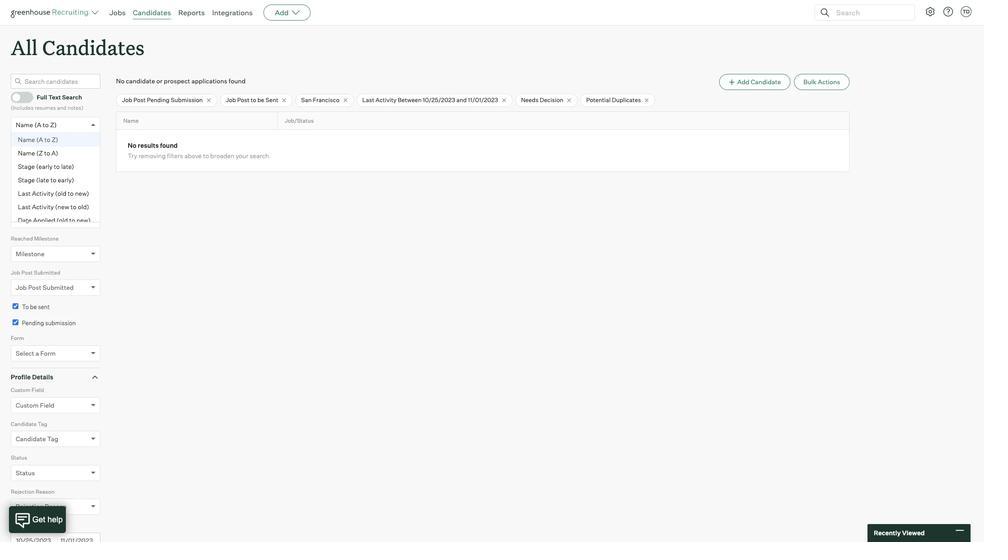 Task type: describe. For each thing, give the bounding box(es) containing it.
(new
[[55, 203, 69, 211]]

last for last activity between 10/25/2023 and 11/01/2023
[[363, 96, 375, 104]]

recently viewed
[[874, 530, 925, 537]]

actions
[[818, 78, 841, 86]]

stage up date
[[11, 202, 26, 208]]

(includes
[[11, 105, 34, 111]]

(old for applied
[[57, 216, 68, 224]]

(old for activity
[[55, 190, 66, 197]]

To be sent checkbox
[[13, 304, 18, 309]]

reports
[[178, 8, 205, 17]]

and inside full text search (includes resumes and notes)
[[57, 105, 66, 111]]

needs decision
[[521, 96, 564, 104]]

post up to be sent
[[28, 284, 41, 292]]

1 vertical spatial tag
[[47, 435, 58, 443]]

stage (early to late)
[[18, 163, 74, 170]]

(z
[[36, 149, 43, 157]]

resumes
[[35, 105, 56, 111]]

date
[[18, 216, 32, 224]]

reached milestone element
[[11, 235, 100, 268]]

(early
[[36, 163, 53, 170]]

0 vertical spatial field
[[32, 387, 44, 394]]

1 horizontal spatial jobs
[[109, 8, 126, 17]]

1 vertical spatial candidate
[[11, 421, 37, 428]]

search
[[62, 94, 82, 101]]

above
[[185, 152, 202, 160]]

0 vertical spatial job post submitted
[[11, 269, 60, 276]]

bulk actions link
[[794, 74, 850, 90]]

reports link
[[178, 8, 205, 17]]

name (a to z) for bottommost the name (a to z) option
[[18, 136, 58, 143]]

applications
[[192, 77, 227, 85]]

integrations link
[[212, 8, 253, 17]]

z) for bottommost the name (a to z) option
[[52, 136, 58, 143]]

to
[[22, 304, 29, 311]]

prospect
[[164, 77, 190, 85]]

status element
[[11, 454, 100, 488]]

Search text field
[[834, 6, 907, 19]]

name for the top the name (a to z) option
[[16, 121, 33, 129]]

stage element
[[11, 201, 100, 235]]

0 vertical spatial and
[[457, 96, 467, 104]]

stage (late to early)
[[18, 176, 74, 184]]

checkmark image
[[15, 94, 22, 100]]

submission
[[45, 320, 76, 327]]

search.
[[250, 152, 271, 160]]

add candidate link
[[720, 74, 791, 90]]

1 vertical spatial rejection
[[16, 503, 43, 511]]

integrations
[[212, 8, 253, 17]]

last activity (old to new)
[[18, 190, 89, 197]]

1 horizontal spatial pending
[[147, 96, 170, 104]]

full text search (includes resumes and notes)
[[11, 94, 83, 111]]

application
[[11, 145, 46, 152]]

greenhouse recruiting image
[[11, 7, 91, 18]]

0 vertical spatial status
[[11, 455, 27, 461]]

1 vertical spatial candidates
[[42, 34, 145, 61]]

td
[[963, 9, 970, 15]]

add for add candidate
[[738, 78, 750, 86]]

1 vertical spatial name (a to z) option
[[11, 133, 100, 146]]

new) for last activity (old to new)
[[75, 190, 89, 197]]

last activity (old to new) option
[[11, 187, 100, 200]]

no candidate or prospect applications found
[[116, 77, 246, 85]]

post down reached
[[21, 269, 33, 276]]

francisco
[[313, 96, 340, 104]]

profile
[[11, 373, 31, 381]]

type
[[47, 145, 62, 152]]

0 vertical spatial custom
[[11, 387, 30, 394]]

job post submitted element
[[11, 268, 100, 302]]

a
[[35, 350, 39, 357]]

stage up reached
[[16, 216, 33, 224]]

all candidates
[[11, 34, 145, 61]]

your
[[236, 152, 248, 160]]

candidate tag element
[[11, 420, 100, 454]]

duplicates
[[612, 96, 641, 104]]

stage down the name (z to a)
[[18, 163, 35, 170]]

bulk actions
[[804, 78, 841, 86]]

profile details
[[11, 373, 53, 381]]

name (z to a) option
[[11, 146, 100, 160]]

filter
[[37, 184, 53, 192]]

activity for (old
[[32, 190, 54, 197]]

Pending submission checkbox
[[13, 320, 18, 325]]

new) for date applied (old to new)
[[77, 216, 91, 224]]

sent
[[38, 304, 50, 311]]

job inside "button"
[[63, 184, 74, 192]]

viewed
[[902, 530, 925, 537]]

1 vertical spatial candidate tag
[[16, 435, 58, 443]]

date applied (old to new)
[[18, 216, 91, 224]]

0 vertical spatial milestone
[[34, 235, 59, 242]]

reached milestone
[[11, 235, 59, 242]]

jobs link
[[109, 8, 126, 17]]

no for no candidate or prospect applications found
[[116, 77, 125, 85]]

name for name (z to a) option
[[18, 149, 35, 157]]

by
[[54, 184, 62, 192]]

filter by job button
[[11, 180, 100, 196]]

pending submission
[[22, 320, 76, 327]]

(late
[[36, 176, 49, 184]]

select a form
[[16, 350, 56, 357]]

removing
[[139, 152, 166, 160]]

1 vertical spatial job post submitted
[[16, 284, 74, 292]]

form element
[[11, 334, 100, 368]]

td button
[[959, 4, 974, 19]]

stage (early to late) option
[[11, 160, 100, 173]]

last for last activity
[[11, 522, 22, 529]]

1 vertical spatial milestone
[[16, 250, 44, 258]]

activity for (new
[[32, 203, 54, 211]]

post down candidate
[[134, 96, 146, 104]]

0 vertical spatial be
[[258, 96, 264, 104]]

submission
[[171, 96, 203, 104]]

last activity between 10/25/2023 and 11/01/2023
[[363, 96, 498, 104]]

bulk
[[804, 78, 817, 86]]

text
[[48, 94, 61, 101]]

0 vertical spatial (a
[[34, 121, 41, 129]]

potential
[[587, 96, 611, 104]]

candidate
[[126, 77, 155, 85]]

last activity
[[11, 522, 42, 529]]

td button
[[961, 6, 972, 17]]

candidates link
[[133, 8, 171, 17]]

san
[[301, 96, 312, 104]]

sent
[[266, 96, 278, 104]]

10/25/2023
[[423, 96, 455, 104]]

old)
[[78, 203, 89, 211]]

1 horizontal spatial form
[[40, 350, 56, 357]]



Task type: locate. For each thing, give the bounding box(es) containing it.
custom down profile details
[[16, 402, 39, 409]]

0 vertical spatial candidate
[[751, 78, 781, 86]]

0 vertical spatial name (a to z) option
[[16, 121, 57, 129]]

broaden
[[210, 152, 234, 160]]

0 vertical spatial reason
[[36, 489, 54, 495]]

activity left between
[[376, 96, 397, 104]]

0 vertical spatial z)
[[50, 121, 57, 129]]

0 horizontal spatial and
[[57, 105, 66, 111]]

z) down resumes on the left top of the page
[[50, 121, 57, 129]]

jobs down 'application'
[[11, 163, 26, 170]]

0 horizontal spatial pending
[[22, 320, 44, 327]]

0 horizontal spatial jobs
[[11, 163, 26, 170]]

name (a to z) option up a)
[[11, 133, 100, 146]]

to inside no results found try removing filters above to broaden your search.
[[203, 152, 209, 160]]

last for last activity (new to old)
[[18, 203, 31, 211]]

1 horizontal spatial be
[[258, 96, 264, 104]]

candidate tag up status 'element'
[[16, 435, 58, 443]]

0 vertical spatial candidate tag
[[11, 421, 47, 428]]

1 vertical spatial (old
[[57, 216, 68, 224]]

name (a to z) option
[[16, 121, 57, 129], [11, 133, 100, 146]]

reached
[[11, 235, 33, 242]]

date applied (old to new) option
[[11, 214, 100, 227]]

found up the filters
[[160, 142, 178, 149]]

custom down profile
[[11, 387, 30, 394]]

details
[[32, 373, 53, 381]]

no up the try
[[128, 142, 136, 149]]

name for bottommost the name (a to z) option
[[18, 136, 35, 143]]

0 vertical spatial rejection reason
[[11, 489, 54, 495]]

last for last activity (old to new)
[[18, 190, 31, 197]]

0 vertical spatial (old
[[55, 190, 66, 197]]

0 vertical spatial name (a to z)
[[16, 121, 57, 129]]

candidate left bulk
[[751, 78, 781, 86]]

last activity (new to old) option
[[11, 200, 100, 214]]

name down (includes on the top left of the page
[[16, 121, 33, 129]]

0 horizontal spatial add
[[275, 8, 289, 17]]

name up results
[[123, 117, 139, 124]]

try
[[128, 152, 137, 160]]

activity inside the last activity (new to old) option
[[32, 203, 54, 211]]

reason
[[36, 489, 54, 495], [45, 503, 67, 511]]

name up 'application'
[[18, 136, 35, 143]]

tag up status 'element'
[[47, 435, 58, 443]]

last left the filter
[[18, 190, 31, 197]]

late)
[[61, 163, 74, 170]]

job
[[122, 96, 132, 104], [226, 96, 236, 104], [63, 184, 74, 192], [11, 269, 20, 276], [16, 284, 27, 292]]

0 vertical spatial custom field
[[11, 387, 44, 394]]

post
[[134, 96, 146, 104], [237, 96, 250, 104], [21, 269, 33, 276], [28, 284, 41, 292]]

name (a to z) for the top the name (a to z) option
[[16, 121, 57, 129]]

z) for the top the name (a to z) option
[[50, 121, 57, 129]]

no inside no results found try removing filters above to broaden your search.
[[128, 142, 136, 149]]

activity up applied
[[32, 203, 54, 211]]

1 vertical spatial jobs
[[11, 163, 26, 170]]

rejection reason down status 'element'
[[11, 489, 54, 495]]

list box containing name (a to z)
[[11, 133, 100, 227]]

custom field element
[[11, 386, 100, 420]]

potential duplicates
[[587, 96, 641, 104]]

last up date
[[18, 203, 31, 211]]

and left 11/01/2023
[[457, 96, 467, 104]]

0 vertical spatial add
[[275, 8, 289, 17]]

1 vertical spatial form
[[40, 350, 56, 357]]

add inside popup button
[[275, 8, 289, 17]]

1 vertical spatial submitted
[[43, 284, 74, 292]]

(a down resumes on the left top of the page
[[34, 121, 41, 129]]

submitted up sent
[[43, 284, 74, 292]]

field
[[32, 387, 44, 394], [40, 402, 54, 409]]

1 vertical spatial name (a to z)
[[18, 136, 58, 143]]

be right to
[[30, 304, 37, 311]]

0 vertical spatial submitted
[[34, 269, 60, 276]]

activity inside "last activity (old to new)" option
[[32, 190, 54, 197]]

name (a to z)
[[16, 121, 57, 129], [18, 136, 58, 143]]

(old
[[55, 190, 66, 197], [57, 216, 68, 224]]

1 vertical spatial new)
[[77, 216, 91, 224]]

be
[[258, 96, 264, 104], [30, 304, 37, 311]]

submitted
[[34, 269, 60, 276], [43, 284, 74, 292]]

name (a to z) option down resumes on the left top of the page
[[16, 121, 57, 129]]

stage left (late
[[18, 176, 35, 184]]

1 horizontal spatial add
[[738, 78, 750, 86]]

1 vertical spatial no
[[128, 142, 136, 149]]

status down candidate tag element
[[11, 455, 27, 461]]

early)
[[58, 176, 74, 184]]

activity down (late
[[32, 190, 54, 197]]

add
[[275, 8, 289, 17], [738, 78, 750, 86]]

job post submitted down reached milestone element
[[11, 269, 60, 276]]

jobs
[[109, 8, 126, 17], [11, 163, 26, 170]]

0 vertical spatial no
[[116, 77, 125, 85]]

custom
[[11, 387, 30, 394], [16, 402, 39, 409]]

name left (z
[[18, 149, 35, 157]]

pending
[[147, 96, 170, 104], [22, 320, 44, 327]]

1 vertical spatial pending
[[22, 320, 44, 327]]

last activity (new to old)
[[18, 203, 89, 211]]

select
[[16, 350, 34, 357]]

1 horizontal spatial found
[[229, 77, 246, 85]]

no results found try removing filters above to broaden your search.
[[128, 142, 271, 160]]

candidates right jobs 'link'
[[133, 8, 171, 17]]

None field
[[11, 117, 20, 133]]

1 horizontal spatial and
[[457, 96, 467, 104]]

last down the rejection reason 'element'
[[11, 522, 22, 529]]

needs
[[521, 96, 539, 104]]

name (a to z) up application type on the top of page
[[18, 136, 58, 143]]

(a up application type on the top of page
[[36, 136, 43, 143]]

candidates
[[133, 8, 171, 17], [42, 34, 145, 61]]

configure image
[[925, 6, 936, 17]]

1 vertical spatial be
[[30, 304, 37, 311]]

activity
[[376, 96, 397, 104], [32, 190, 54, 197], [32, 203, 54, 211], [23, 522, 42, 529]]

new) up old)
[[75, 190, 89, 197]]

job post submitted up sent
[[16, 284, 74, 292]]

(a
[[34, 121, 41, 129], [36, 136, 43, 143]]

and
[[457, 96, 467, 104], [57, 105, 66, 111]]

1 vertical spatial z)
[[52, 136, 58, 143]]

0 horizontal spatial found
[[160, 142, 178, 149]]

notes)
[[68, 105, 83, 111]]

candidate tag down the 'custom field' element
[[11, 421, 47, 428]]

job/status
[[285, 117, 314, 124]]

job post submitted
[[11, 269, 60, 276], [16, 284, 74, 292]]

san francisco
[[301, 96, 340, 104]]

last left between
[[363, 96, 375, 104]]

rejection
[[11, 489, 35, 495], [16, 503, 43, 511]]

post left sent
[[237, 96, 250, 104]]

found inside no results found try removing filters above to broaden your search.
[[160, 142, 178, 149]]

name
[[123, 117, 139, 124], [16, 121, 33, 129], [18, 136, 35, 143], [18, 149, 35, 157]]

list box
[[11, 133, 100, 227]]

form down pending submission option
[[11, 335, 24, 342]]

applied
[[33, 216, 55, 224]]

0 vertical spatial pending
[[147, 96, 170, 104]]

name (a to z) down resumes on the left top of the page
[[16, 121, 57, 129]]

jobs left candidates link
[[109, 8, 126, 17]]

0 vertical spatial jobs
[[109, 8, 126, 17]]

results
[[138, 142, 159, 149]]

rejection reason up last activity
[[16, 503, 67, 511]]

stage (late to early) option
[[11, 173, 100, 187]]

found
[[229, 77, 246, 85], [160, 142, 178, 149]]

Search candidates field
[[11, 74, 100, 89]]

candidate tag
[[11, 421, 47, 428], [16, 435, 58, 443]]

found up job post to be sent on the top left of the page
[[229, 77, 246, 85]]

submitted down reached milestone element
[[34, 269, 60, 276]]

1 vertical spatial rejection reason
[[16, 503, 67, 511]]

no for no results found try removing filters above to broaden your search.
[[128, 142, 136, 149]]

1 vertical spatial field
[[40, 402, 54, 409]]

0 horizontal spatial form
[[11, 335, 24, 342]]

name (z to a)
[[18, 149, 58, 157]]

or
[[156, 77, 163, 85]]

pending down to be sent
[[22, 320, 44, 327]]

activity down the rejection reason 'element'
[[23, 522, 42, 529]]

add button
[[264, 4, 311, 21]]

0 horizontal spatial be
[[30, 304, 37, 311]]

activity for between
[[376, 96, 397, 104]]

2 vertical spatial candidate
[[16, 435, 46, 443]]

0 horizontal spatial no
[[116, 77, 125, 85]]

name (a to z) inside option
[[18, 136, 58, 143]]

no left candidate
[[116, 77, 125, 85]]

1 vertical spatial status
[[16, 469, 35, 477]]

1 vertical spatial add
[[738, 78, 750, 86]]

0 vertical spatial rejection
[[11, 489, 35, 495]]

0 vertical spatial tag
[[38, 421, 47, 428]]

full
[[37, 94, 47, 101]]

1 vertical spatial (a
[[36, 136, 43, 143]]

z) up type
[[52, 136, 58, 143]]

a)
[[51, 149, 58, 157]]

z)
[[50, 121, 57, 129], [52, 136, 58, 143]]

candidate up status 'element'
[[16, 435, 46, 443]]

between
[[398, 96, 422, 104]]

recently
[[874, 530, 901, 537]]

1 vertical spatial and
[[57, 105, 66, 111]]

candidates down jobs 'link'
[[42, 34, 145, 61]]

add for add
[[275, 8, 289, 17]]

application type
[[11, 145, 62, 152]]

1 vertical spatial custom field
[[16, 402, 54, 409]]

0 vertical spatial found
[[229, 77, 246, 85]]

new) down old)
[[77, 216, 91, 224]]

and down text
[[57, 105, 66, 111]]

status up the rejection reason 'element'
[[16, 469, 35, 477]]

0 vertical spatial form
[[11, 335, 24, 342]]

status
[[11, 455, 27, 461], [16, 469, 35, 477]]

all
[[11, 34, 38, 61]]

1 vertical spatial reason
[[45, 503, 67, 511]]

0 vertical spatial candidates
[[133, 8, 171, 17]]

milestone
[[34, 235, 59, 242], [16, 250, 44, 258]]

filter by job
[[37, 184, 74, 192]]

1 horizontal spatial no
[[128, 142, 136, 149]]

tag down the 'custom field' element
[[38, 421, 47, 428]]

1 vertical spatial custom
[[16, 402, 39, 409]]

candidate
[[751, 78, 781, 86], [11, 421, 37, 428], [16, 435, 46, 443]]

decision
[[540, 96, 564, 104]]

add candidate
[[738, 78, 781, 86]]

job post pending submission
[[122, 96, 203, 104]]

job post to be sent
[[226, 96, 278, 104]]

11/01/2023
[[468, 96, 498, 104]]

to be sent
[[22, 304, 50, 311]]

0 vertical spatial new)
[[75, 190, 89, 197]]

tag
[[38, 421, 47, 428], [47, 435, 58, 443]]

filters
[[167, 152, 183, 160]]

form right the a at the bottom left of page
[[40, 350, 56, 357]]

1 vertical spatial found
[[160, 142, 178, 149]]

pending down "or"
[[147, 96, 170, 104]]

rejection reason element
[[11, 488, 100, 522]]

be left sent
[[258, 96, 264, 104]]

milestone down reached milestone
[[16, 250, 44, 258]]

milestone down applied
[[34, 235, 59, 242]]

z) inside option
[[52, 136, 58, 143]]

candidate down the 'custom field' element
[[11, 421, 37, 428]]

rejection reason
[[11, 489, 54, 495], [16, 503, 67, 511]]



Task type: vqa. For each thing, say whether or not it's contained in the screenshot.
Reached Milestone ELEMENT
yes



